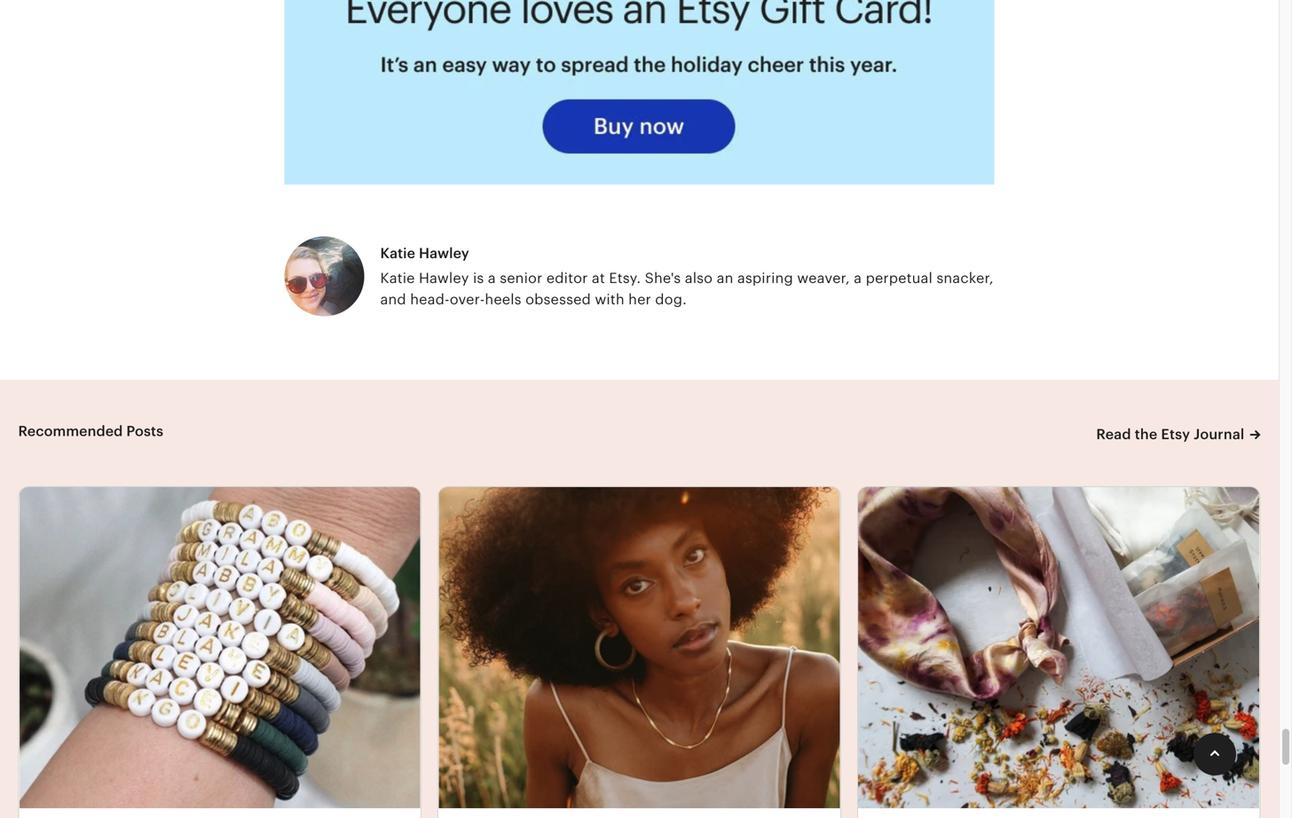 Task type: vqa. For each thing, say whether or not it's contained in the screenshot.
Recommended Posts
yes



Task type: describe. For each thing, give the bounding box(es) containing it.
etsy
[[1162, 426, 1191, 442]]

katie hawley image image
[[285, 236, 364, 316]]

snacker,
[[937, 270, 994, 286]]

editor
[[547, 270, 588, 286]]

journal
[[1194, 426, 1245, 442]]

1 katie from the top
[[380, 245, 416, 261]]

recommended
[[18, 423, 123, 439]]

obsessed
[[526, 292, 591, 308]]

read the etsy journal link
[[1097, 422, 1261, 447]]

2 a from the left
[[854, 270, 862, 286]]

1 a from the left
[[488, 270, 496, 286]]

the
[[1135, 426, 1158, 442]]

over-
[[450, 292, 485, 308]]



Task type: locate. For each thing, give the bounding box(es) containing it.
an
[[717, 270, 734, 286]]

posts
[[126, 423, 163, 439]]

2 hawley from the top
[[419, 270, 469, 286]]

etsy.
[[609, 270, 641, 286]]

katie
[[380, 245, 416, 261], [380, 270, 415, 286]]

dog.
[[655, 292, 687, 308]]

she's
[[645, 270, 681, 286]]

everyone loves an etsy gift card image
[[285, 0, 995, 196]]

1 vertical spatial katie
[[380, 270, 415, 286]]

senior
[[500, 270, 543, 286]]

1 vertical spatial hawley
[[419, 270, 469, 286]]

0 vertical spatial hawley
[[419, 245, 469, 261]]

also
[[685, 270, 713, 286]]

0 horizontal spatial a
[[488, 270, 496, 286]]

read
[[1097, 426, 1132, 442]]

her
[[629, 292, 652, 308]]

head-
[[410, 292, 450, 308]]

a
[[488, 270, 496, 286], [854, 270, 862, 286]]

weaver,
[[797, 270, 850, 286]]

1 horizontal spatial a
[[854, 270, 862, 286]]

and
[[380, 292, 406, 308]]

heels
[[485, 292, 522, 308]]

1 hawley from the top
[[419, 245, 469, 261]]

a right weaver,
[[854, 270, 862, 286]]

0 vertical spatial katie
[[380, 245, 416, 261]]

with
[[595, 292, 625, 308]]

a right is
[[488, 270, 496, 286]]

aspiring
[[738, 270, 793, 286]]

2 katie from the top
[[380, 270, 415, 286]]

katie hawley katie hawley is a senior editor at etsy. she's also an aspiring weaver, a perpetual snacker, and head-over-heels obsessed with her dog.
[[380, 245, 994, 308]]

perpetual
[[866, 270, 933, 286]]

at
[[592, 270, 605, 286]]

recommended posts link
[[18, 423, 163, 439]]

recommended posts
[[18, 423, 163, 439]]

read the etsy journal
[[1097, 426, 1245, 442]]

is
[[473, 270, 484, 286]]

hawley
[[419, 245, 469, 261], [419, 270, 469, 286]]



